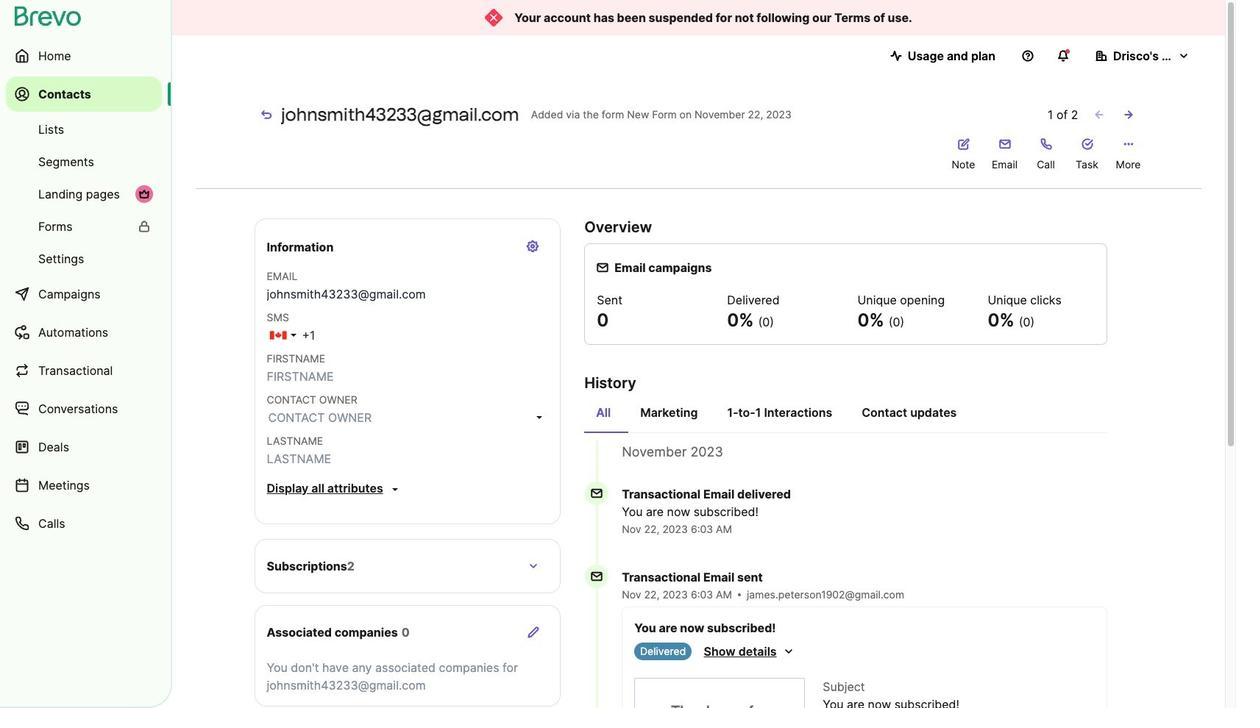 Task type: describe. For each thing, give the bounding box(es) containing it.
SMS field
[[302, 327, 548, 344]]

left___8yvyj image
[[138, 221, 150, 232]]



Task type: locate. For each thing, give the bounding box(es) containing it.
EMAIL field
[[267, 285, 548, 303]]

dialog
[[1225, 0, 1236, 709]]

LASTNAME field
[[267, 450, 548, 468]]

left___8yvyj image
[[138, 188, 150, 200]]

FIRSTNAME field
[[267, 368, 548, 386]]

tab list
[[584, 398, 1107, 433]]



Task type: vqa. For each thing, say whether or not it's contained in the screenshot.
tab list
yes



